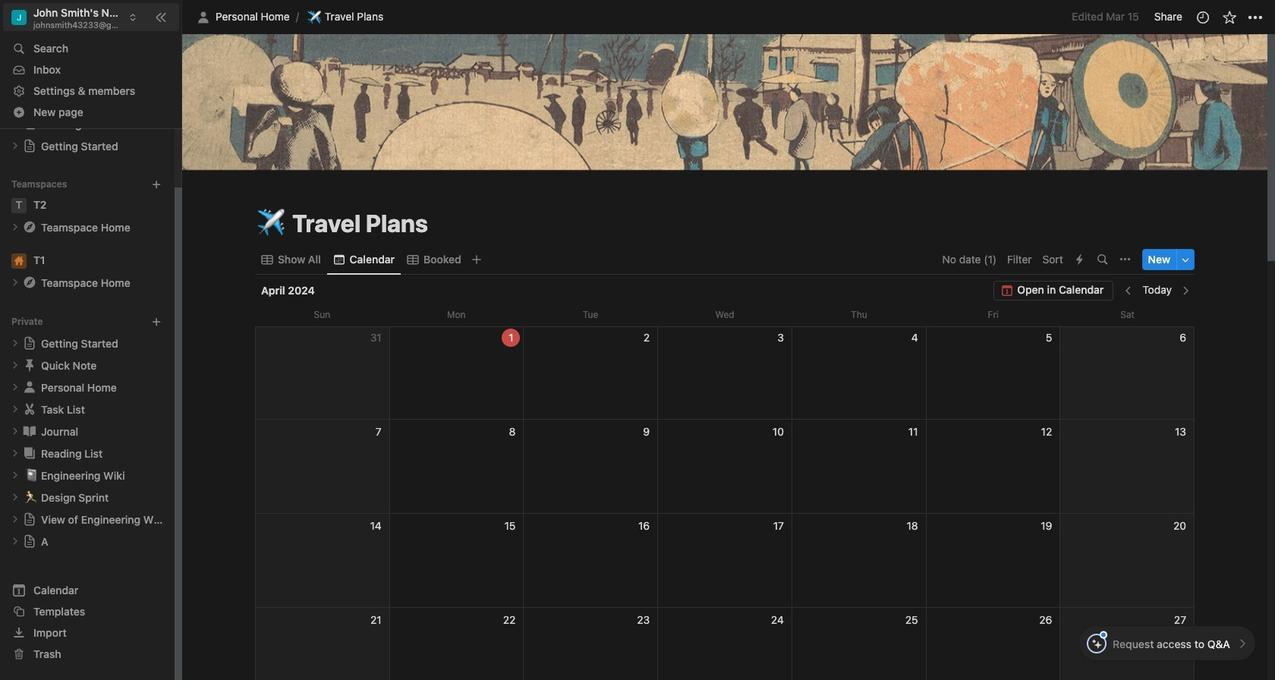 Task type: vqa. For each thing, say whether or not it's contained in the screenshot.
2nd Open image from the bottom's the Change page icon
yes



Task type: describe. For each thing, give the bounding box(es) containing it.
3 open image from the top
[[11, 405, 20, 414]]

✈️ image
[[307, 8, 321, 25]]

1 tab from the left
[[255, 249, 327, 270]]

close sidebar image
[[155, 11, 167, 23]]

create and view automations image
[[1077, 254, 1084, 265]]

add a page image
[[151, 316, 162, 327]]

3 open image from the top
[[11, 361, 20, 370]]

t image
[[11, 198, 27, 213]]

2 open image from the top
[[11, 339, 20, 348]]

📓 image
[[24, 466, 38, 484]]

✈️ image
[[257, 206, 285, 242]]

2 tab from the left
[[327, 249, 401, 270]]

4 open image from the top
[[11, 449, 20, 458]]

next month image
[[1181, 285, 1191, 296]]

2 open image from the top
[[11, 278, 20, 287]]

previous month image
[[1124, 285, 1135, 296]]



Task type: locate. For each thing, give the bounding box(es) containing it.
4 open image from the top
[[11, 383, 20, 392]]

6 open image from the top
[[11, 493, 20, 502]]

1 open image from the top
[[11, 141, 20, 151]]

change page icon image
[[23, 139, 36, 153], [22, 220, 37, 235], [22, 275, 37, 290], [23, 337, 36, 350], [22, 358, 37, 373], [22, 380, 37, 395], [22, 402, 37, 417], [22, 424, 37, 439], [22, 446, 37, 461], [23, 513, 36, 526], [23, 535, 36, 548]]

open image
[[11, 141, 20, 151], [11, 339, 20, 348], [11, 361, 20, 370], [11, 383, 20, 392], [11, 427, 20, 436], [11, 493, 20, 502]]

1 open image from the top
[[11, 223, 20, 232]]

tab list
[[255, 244, 938, 275]]

new teamspace image
[[151, 179, 162, 190]]

7 open image from the top
[[11, 537, 20, 546]]

3 tab from the left
[[401, 249, 467, 270]]

updates image
[[1195, 9, 1211, 25]]

6 open image from the top
[[11, 515, 20, 524]]

5 open image from the top
[[11, 471, 20, 480]]

favorite image
[[1222, 9, 1237, 25]]

🏃 image
[[24, 488, 38, 506]]

5 open image from the top
[[11, 427, 20, 436]]

open image
[[11, 223, 20, 232], [11, 278, 20, 287], [11, 405, 20, 414], [11, 449, 20, 458], [11, 471, 20, 480], [11, 515, 20, 524], [11, 537, 20, 546]]

tab
[[255, 249, 327, 270], [327, 249, 401, 270], [401, 249, 467, 270]]



